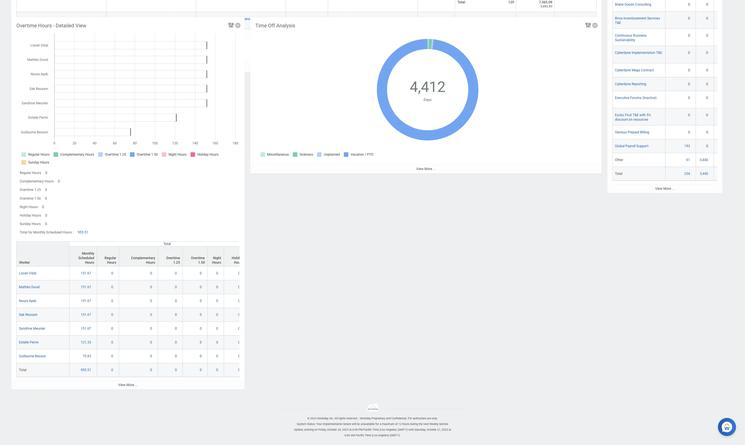 Task type: vqa. For each thing, say whether or not it's contained in the screenshot.
the Stay up to Date on Workday Releases link
no



Task type: locate. For each thing, give the bounding box(es) containing it.
more inside time off analysis element
[[425, 167, 432, 171]]

row containing mathéo duval
[[16, 281, 265, 294]]

(los down unavailable
[[372, 434, 378, 437]]

overtime 1.25 column header
[[158, 242, 183, 267]]

total inside project reported time by project element
[[615, 172, 623, 176]]

row containing field sales - north america group
[[16, 12, 597, 29]]

3 cyberdyne from the top
[[615, 82, 631, 86]]

1 at from the left
[[349, 428, 352, 432]]

0 horizontal spatial october
[[327, 428, 337, 432]]

21,
[[437, 428, 441, 432]]

0 vertical spatial holiday
[[20, 214, 31, 218]]

t&e inside exotic fruit t&e with 5% discount on resources
[[633, 113, 639, 117]]

0 vertical spatial 6:00
[[353, 428, 358, 432]]

2 configure and view chart data image from the left
[[585, 22, 592, 29]]

(los down a
[[380, 428, 385, 432]]

forums
[[631, 96, 642, 100]]

maximum
[[382, 423, 395, 426]]

total element down guillaume
[[19, 367, 26, 372]]

total up overtime 1.25 popup button
[[164, 242, 171, 246]]

scheduled
[[46, 231, 62, 235], [78, 256, 94, 260]]

... inside time off analysis element
[[433, 167, 436, 171]]

for down the sunday hours
[[28, 231, 32, 235]]

overtime 1.50 left night hours popup button
[[191, 256, 205, 265]]

implementation
[[632, 51, 656, 55], [323, 423, 343, 426]]

global inside project reported time by project element
[[615, 144, 625, 148]]

hours
[[403, 423, 410, 426]]

1 vertical spatial implementation
[[323, 423, 343, 426]]

2 cyberdyne from the top
[[615, 68, 631, 72]]

2023 right ©
[[310, 417, 317, 420]]

1 vertical spatial complementary hours
[[131, 256, 155, 265]]

1 horizontal spatial more
[[425, 167, 432, 171]]

overtime inside overtime 1.25 popup button
[[166, 256, 180, 260]]

2 horizontal spatial view more ...
[[656, 187, 675, 191]]

955.51 button right ':'
[[78, 230, 89, 235]]

3,440 right 254 button on the top right of the page
[[700, 172, 708, 176]]

holiday up sunday
[[20, 214, 31, 218]]

5 151.67 button from the top
[[81, 327, 92, 331]]

... inside overtime hours - detailed view element
[[135, 383, 138, 387]]

0 vertical spatial 1.50
[[34, 197, 41, 201]]

cyberdyne reporting link
[[615, 81, 647, 86]]

1 vertical spatial -
[[53, 23, 54, 29]]

angeles) down a
[[378, 434, 389, 437]]

night inside night hours
[[213, 256, 221, 260]]

prepaid
[[628, 130, 640, 134]]

business planning image for cyberdyne reporting
[[717, 82, 737, 86]]

configure and view chart data image inside time off analysis element
[[585, 22, 592, 29]]

0 vertical spatial ...
[[433, 167, 436, 171]]

1 horizontal spatial october
[[427, 428, 437, 432]]

status:
[[307, 423, 316, 426]]

time off analysis element
[[250, 17, 602, 174]]

0 vertical spatial (los
[[380, 428, 385, 432]]

1 vertical spatial on
[[315, 428, 318, 432]]

perrin
[[30, 341, 39, 345]]

1 horizontal spatial holiday hours
[[232, 256, 243, 265]]

151.67 button for vidal
[[81, 271, 92, 276]]

1 horizontal spatial configure and view chart data image
[[585, 22, 592, 29]]

monthly left regular hours column header
[[82, 252, 94, 256]]

view inside project reported time by project element
[[656, 187, 663, 191]]

3,440 for 61
[[700, 158, 708, 162]]

1 3,440 button from the top
[[700, 158, 709, 162]]

cyberdyne inside "cyberdyne implementation t&e" link
[[615, 51, 631, 55]]

global inside global modern services, ltd (canada) link
[[198, 17, 208, 21]]

3,440 button for 61
[[700, 158, 709, 162]]

2 horizontal spatial more
[[664, 187, 672, 191]]

global payroll support
[[615, 144, 649, 148]]

1 vertical spatial regular hours
[[105, 256, 116, 265]]

continuous
[[615, 34, 633, 38]]

1 vertical spatial 6:00
[[345, 434, 350, 437]]

global left modern
[[198, 17, 208, 21]]

view inside time off analysis element
[[416, 167, 424, 171]]

scheduled inside monthly scheduled hours popup button
[[78, 256, 94, 260]]

1 horizontal spatial 2023
[[342, 428, 349, 432]]

4 151.67 button from the top
[[81, 313, 92, 317]]

1 vertical spatial 1.25
[[173, 261, 180, 265]]

0 horizontal spatial ...
[[135, 383, 138, 387]]

rights
[[339, 417, 346, 420]]

4 business planning image from the top
[[717, 51, 737, 55]]

be
[[357, 423, 360, 426]]

955.51 button for 0
[[78, 230, 89, 235]]

121.33
[[81, 341, 91, 345]]

row containing cyberdyne implementation t&e
[[613, 46, 745, 63]]

1 horizontal spatial overtime 1.25
[[166, 256, 180, 265]]

1 horizontal spatial holiday
[[232, 256, 243, 260]]

4 151.67 from the top
[[81, 313, 91, 317]]

night hours up the sunday hours
[[20, 205, 38, 209]]

6 business planning image from the top
[[717, 82, 737, 86]]

0 vertical spatial on
[[629, 118, 633, 122]]

1 horizontal spatial monthly
[[82, 252, 94, 256]]

exotic
[[615, 113, 625, 117]]

can sick time
[[330, 17, 353, 21]]

109,701.00 82,406.40
[[309, 17, 326, 25]]

view more ... inside time off analysis element
[[416, 167, 436, 171]]

brice investissement services t&e link
[[615, 15, 660, 25]]

1 vertical spatial more
[[664, 187, 672, 191]]

time inside row
[[345, 17, 353, 21]]

7)
[[405, 428, 408, 432]]

2023 right 20,
[[342, 428, 349, 432]]

2 3,440 from the top
[[700, 172, 708, 176]]

1 horizontal spatial ...
[[433, 167, 436, 171]]

business planning image for continuous business sustainability
[[717, 33, 737, 38]]

0 horizontal spatial -
[[36, 17, 37, 21]]

1 vertical spatial 3,440
[[700, 172, 708, 176]]

global left 'payroll' at the top of page
[[615, 144, 625, 148]]

night hours left holiday hours popup button
[[212, 256, 221, 265]]

61
[[687, 158, 690, 162]]

genisys prepaid billing link
[[615, 129, 650, 134]]

1 vertical spatial holiday
[[232, 256, 243, 260]]

0 vertical spatial regular hours
[[20, 171, 41, 175]]

global for global payroll support
[[615, 144, 625, 148]]

implementation inside © 2023 workday, inc. all rights reserved. - workday proprietary and confidential. for authorized use only. system status: your implementation tenant will be unavailable for a maximum of 12 hours during the next weekly service update; starting on friday, october 20, 2023 at 6:00 pm pacific time (los angeles) (gmt-7) until saturday, october 21, 2023 at 6:00 am pacific time (los angeles) (gmt-7).
[[323, 423, 343, 426]]

on
[[629, 118, 633, 122], [315, 428, 318, 432]]

more for overtime hours - detailed view
[[126, 383, 134, 387]]

0 vertical spatial scheduled
[[46, 231, 62, 235]]

total down sunday
[[20, 231, 27, 235]]

total down other at top
[[615, 172, 623, 176]]

total for 254 total element
[[615, 172, 623, 176]]

10 business planning image from the top
[[717, 144, 737, 148]]

0 vertical spatial t&e
[[615, 21, 621, 25]]

955.51 for 75.83
[[81, 368, 91, 372]]

1.50 up the sunday hours
[[34, 197, 41, 201]]

view more ... link
[[250, 164, 602, 174], [608, 184, 723, 193], [11, 381, 245, 390]]

1 horizontal spatial view more ... link
[[250, 164, 602, 174]]

1 horizontal spatial global
[[615, 144, 625, 148]]

7 business planning image from the top
[[717, 96, 737, 100]]

tenant
[[343, 423, 351, 426]]

view for view more ... link for overtime hours - detailed view
[[118, 383, 126, 387]]

total down guillaume
[[19, 368, 26, 372]]

brahe
[[615, 3, 624, 7]]

field sales - north america group link
[[19, 16, 70, 21]]

monthly down the sunday hours
[[33, 231, 45, 235]]

- up be
[[359, 417, 359, 420]]

time off analysis
[[255, 23, 295, 29]]

1 horizontal spatial complementary hours
[[131, 256, 155, 265]]

cyberdyne down sustainability
[[615, 51, 631, 55]]

overtime 1.25 button
[[158, 247, 183, 267]]

1 151.67 button from the top
[[81, 271, 92, 276]]

0 horizontal spatial holiday
[[20, 214, 31, 218]]

t&e
[[615, 21, 621, 25], [656, 51, 663, 55], [633, 113, 639, 117]]

row
[[16, 0, 597, 12], [613, 0, 745, 12], [613, 12, 745, 29], [16, 12, 597, 29], [613, 29, 745, 46], [16, 29, 597, 46], [613, 46, 745, 63], [613, 63, 745, 77], [613, 77, 745, 91], [613, 91, 745, 108], [613, 108, 745, 126], [613, 126, 745, 139], [613, 139, 745, 153], [613, 153, 745, 167], [613, 167, 745, 181], [16, 242, 265, 267], [16, 242, 265, 267], [16, 267, 265, 281], [16, 281, 265, 294], [16, 294, 265, 308], [16, 308, 265, 322], [16, 322, 265, 336], [16, 336, 265, 350], [16, 350, 265, 364], [16, 364, 265, 377]]

ryan taylor
[[109, 17, 126, 21]]

1 cyberdyne from the top
[[615, 51, 631, 55]]

0 horizontal spatial total element
[[19, 367, 26, 372]]

7).
[[397, 434, 401, 437]]

total for total for monthly scheduled hours :
[[20, 231, 27, 235]]

1 october from the left
[[327, 428, 337, 432]]

total element down other at top
[[615, 171, 623, 176]]

holiday hours right night hours popup button
[[232, 256, 243, 265]]

1 vertical spatial view more ...
[[656, 187, 675, 191]]

october
[[327, 428, 337, 432], [427, 428, 437, 432]]

0 vertical spatial implementation
[[632, 51, 656, 55]]

business planning image for executive forums (inactive)
[[717, 96, 737, 100]]

unavailable
[[361, 423, 375, 426]]

hours inside "popup button"
[[146, 261, 155, 265]]

october left 20,
[[327, 428, 337, 432]]

field sales - north america group
[[19, 17, 70, 21]]

1 horizontal spatial complementary
[[131, 256, 155, 260]]

days
[[420, 17, 428, 21], [424, 98, 432, 102]]

(gmt- down 12
[[398, 428, 405, 432]]

2 horizontal spatial -
[[359, 417, 359, 420]]

pacific
[[364, 428, 372, 432], [356, 434, 364, 437]]

business planning image for cyberdyne mega contract
[[717, 68, 737, 72]]

2 vertical spatial cyberdyne
[[615, 82, 631, 86]]

on inside exotic fruit t&e with 5% discount on resources
[[629, 118, 633, 122]]

0 vertical spatial -
[[36, 17, 37, 21]]

configure and view chart data image for overtime hours - detailed view
[[228, 22, 235, 29]]

services,
[[221, 17, 235, 21]]

holiday
[[20, 214, 31, 218], [232, 256, 243, 260]]

estelle perrin link
[[19, 340, 39, 345]]

at up am
[[349, 428, 352, 432]]

4,412 days
[[410, 78, 446, 102]]

scheduled left ':'
[[46, 231, 62, 235]]

12
[[399, 423, 402, 426]]

1 business planning image from the top
[[717, 2, 737, 7]]

t&e for exotic fruit t&e with 5% discount on resources
[[633, 113, 639, 117]]

1 horizontal spatial total element
[[615, 171, 623, 176]]

3 151.67 from the top
[[81, 299, 91, 303]]

2 151.67 button from the top
[[81, 285, 92, 290]]

955.51 down 75.83
[[81, 368, 91, 372]]

configure and view chart data image inside overtime hours - detailed view element
[[228, 22, 235, 29]]

0 horizontal spatial more
[[126, 383, 134, 387]]

system
[[297, 423, 306, 426]]

955.51 button down 75.83
[[81, 368, 92, 373]]

955.51 button for 75.83
[[81, 368, 92, 373]]

overtime 1.50 up the sunday hours
[[20, 197, 41, 201]]

overtime 1.50 column header
[[183, 242, 208, 267]]

9 business planning image from the top
[[717, 130, 737, 135]]

1.50 left night hours popup button
[[198, 261, 205, 265]]

other element
[[615, 157, 624, 162]]

0 vertical spatial 955.51 button
[[78, 230, 89, 235]]

overtime hours - detailed view element
[[11, 17, 265, 390]]

next
[[424, 423, 429, 426]]

resources
[[634, 118, 649, 122]]

1 3,440 from the top
[[700, 158, 708, 162]]

4,412
[[410, 78, 446, 96]]

holiday hours up the sunday hours
[[20, 214, 41, 218]]

6:00 left am
[[345, 434, 350, 437]]

off
[[268, 23, 275, 29]]

genisys
[[615, 130, 627, 134]]

3,440 right the 61 "button"
[[700, 158, 708, 162]]

1 horizontal spatial 1.25
[[173, 261, 180, 265]]

1 vertical spatial 3,440 button
[[700, 172, 709, 176]]

- inside row
[[36, 17, 37, 21]]

configure overtime hours - detailed view image
[[235, 22, 241, 29]]

151.67 for duval
[[81, 285, 91, 289]]

0 horizontal spatial regular hours
[[20, 171, 41, 175]]

0 vertical spatial 3,440
[[700, 158, 708, 162]]

0 vertical spatial total element
[[615, 171, 623, 176]]

cyberdyne up executive
[[615, 82, 631, 86]]

ryan taylor link
[[109, 16, 126, 21]]

1 vertical spatial 1.50
[[198, 261, 205, 265]]

0 vertical spatial 3,440 button
[[700, 158, 709, 162]]

row containing total:
[[16, 0, 597, 12]]

2023 right the 21,
[[442, 428, 448, 432]]

view more ... inside overtime hours - detailed view element
[[118, 383, 138, 387]]

3,440 button right the 61 "button"
[[700, 158, 709, 162]]

regular hours
[[20, 171, 41, 175], [105, 256, 116, 265]]

inc.
[[329, 417, 334, 420]]

cyberdyne inside cyberdyne reporting link
[[615, 82, 631, 86]]

1 horizontal spatial view more ...
[[416, 167, 436, 171]]

1 horizontal spatial implementation
[[632, 51, 656, 55]]

night up sunday
[[20, 205, 28, 209]]

3,440 button
[[700, 158, 709, 162], [700, 172, 709, 176]]

holiday right night hours popup button
[[232, 256, 243, 260]]

cyberdyne mega contract link
[[615, 67, 654, 72]]

holiday inside popup button
[[232, 256, 243, 260]]

implementation down business
[[632, 51, 656, 55]]

night
[[20, 205, 28, 209], [213, 256, 221, 260]]

12 business planning image from the top
[[717, 172, 737, 176]]

151.67 button for duval
[[81, 285, 92, 290]]

with
[[640, 113, 646, 117]]

items per page element
[[454, 35, 503, 53]]

configure and view chart data image left configure overtime hours - detailed view image on the top
[[228, 22, 235, 29]]

configure and view chart data image for time off analysis
[[585, 22, 592, 29]]

6:00 left pm
[[353, 428, 358, 432]]

2 vertical spatial ...
[[135, 383, 138, 387]]

3,440 button right 254 button on the top right of the page
[[700, 172, 709, 176]]

implementation down inc.
[[323, 423, 343, 426]]

will
[[352, 423, 356, 426]]

0 vertical spatial view more ...
[[416, 167, 436, 171]]

mathéo
[[19, 285, 30, 289]]

for left a
[[376, 423, 379, 426]]

1.50
[[34, 197, 41, 201], [198, 261, 205, 265]]

night left holiday hours popup button
[[213, 256, 221, 260]]

exotic fruit t&e with 5% discount on resources link
[[615, 112, 651, 122]]

more inside project reported time by project element
[[664, 187, 672, 191]]

night hours column header
[[208, 242, 224, 267]]

0 horizontal spatial at
[[349, 428, 352, 432]]

cyberdyne inside cyberdyne mega contract link
[[615, 68, 631, 72]]

t&e inside "cyberdyne implementation t&e" link
[[656, 51, 663, 55]]

sandrine
[[19, 327, 32, 331]]

more inside overtime hours - detailed view element
[[126, 383, 134, 387]]

2 october from the left
[[427, 428, 437, 432]]

0 vertical spatial regular
[[20, 171, 31, 175]]

0 vertical spatial cyberdyne
[[615, 51, 631, 55]]

business planning image for exotic fruit t&e with 5% discount on resources
[[717, 113, 737, 117]]

0 horizontal spatial 1.25
[[34, 188, 41, 192]]

955.51 right ':'
[[78, 231, 88, 235]]

- for detailed
[[53, 23, 54, 29]]

complementary inside "popup button"
[[131, 256, 155, 260]]

(canada)
[[241, 17, 255, 21]]

worker column header
[[16, 242, 69, 267]]

configure and view chart data image
[[228, 22, 235, 29], [585, 22, 592, 29]]

151.67 button for ressam
[[81, 313, 92, 317]]

0 horizontal spatial (gmt-
[[390, 434, 397, 437]]

1 vertical spatial night
[[213, 256, 221, 260]]

1 horizontal spatial t&e
[[633, 113, 639, 117]]

on left friday,
[[315, 428, 318, 432]]

0 vertical spatial view more ... link
[[250, 164, 602, 174]]

row containing lionel vidal
[[16, 267, 265, 281]]

3,440
[[700, 158, 708, 162], [700, 172, 708, 176]]

1 vertical spatial (los
[[372, 434, 378, 437]]

brahe goods consulting
[[615, 3, 652, 7]]

8 business planning image from the top
[[717, 113, 737, 117]]

1 vertical spatial 955.51 button
[[81, 368, 92, 373]]

noura ayeb
[[19, 299, 36, 303]]

guillaume besson
[[19, 355, 46, 359]]

0 button
[[689, 2, 691, 7], [707, 2, 709, 7], [689, 16, 691, 21], [707, 16, 709, 21], [689, 33, 691, 38], [707, 33, 709, 38], [689, 51, 691, 55], [707, 51, 709, 55], [689, 68, 691, 72], [707, 68, 709, 72], [689, 82, 691, 86], [707, 82, 709, 86], [689, 96, 691, 100], [707, 96, 709, 100], [689, 113, 691, 117], [707, 113, 709, 117], [689, 130, 691, 135], [707, 130, 709, 135], [707, 144, 709, 148], [45, 171, 48, 175], [58, 179, 61, 184], [45, 188, 48, 192], [45, 196, 48, 201], [42, 205, 45, 209], [45, 213, 48, 218], [45, 222, 48, 226], [111, 271, 114, 276], [150, 271, 153, 276], [175, 271, 178, 276], [200, 271, 203, 276], [216, 271, 219, 276], [238, 271, 241, 276], [111, 285, 114, 290], [150, 285, 153, 290], [175, 285, 178, 290], [200, 285, 203, 290], [216, 285, 219, 290], [238, 285, 241, 290], [111, 299, 114, 304], [150, 299, 153, 304], [175, 299, 178, 304], [200, 299, 203, 304], [216, 299, 219, 304], [238, 299, 241, 304], [111, 313, 114, 317], [150, 313, 153, 317], [175, 313, 178, 317], [200, 313, 203, 317], [216, 313, 219, 317], [238, 313, 241, 317], [111, 327, 114, 331], [150, 327, 153, 331], [175, 327, 178, 331], [200, 327, 203, 331], [216, 327, 219, 331], [238, 327, 241, 331], [111, 341, 114, 345], [150, 341, 153, 345], [175, 341, 178, 345], [200, 341, 203, 345], [216, 341, 219, 345], [238, 341, 241, 345], [111, 354, 114, 359], [150, 354, 153, 359], [175, 354, 178, 359], [200, 354, 203, 359], [216, 354, 219, 359], [238, 354, 241, 359], [111, 368, 114, 373], [150, 368, 153, 373], [175, 368, 178, 373], [200, 368, 203, 373], [216, 368, 219, 373], [238, 368, 241, 373]]

meunier
[[33, 327, 45, 331]]

at right the 21,
[[449, 428, 451, 432]]

0 vertical spatial more
[[425, 167, 432, 171]]

75.83
[[83, 355, 91, 359]]

0 vertical spatial night hours
[[20, 205, 38, 209]]

1 horizontal spatial regular hours
[[105, 256, 116, 265]]

0 horizontal spatial scheduled
[[46, 231, 62, 235]]

3 business planning image from the top
[[717, 33, 737, 38]]

5 business planning image from the top
[[717, 68, 737, 72]]

cyberdyne for cyberdyne mega contract
[[615, 68, 631, 72]]

- right "sales" on the left top of page
[[36, 17, 37, 21]]

cell
[[16, 0, 106, 12], [106, 0, 196, 12], [196, 0, 286, 12], [286, 0, 328, 12], [328, 0, 418, 12], [418, 0, 455, 12], [555, 0, 597, 12], [16, 29, 106, 46], [106, 29, 196, 46], [196, 29, 286, 46], [286, 29, 328, 46], [328, 29, 418, 46], [418, 29, 455, 46], [455, 29, 517, 46], [517, 29, 555, 46], [555, 29, 597, 46]]

75.83 button
[[83, 354, 92, 359]]

2 business planning image from the top
[[717, 16, 737, 21]]

0 horizontal spatial holiday hours
[[20, 214, 41, 218]]

complementary hours inside "popup button"
[[131, 256, 155, 265]]

worker
[[19, 261, 30, 265]]

0 vertical spatial monthly
[[33, 231, 45, 235]]

1 vertical spatial overtime 1.25
[[166, 256, 180, 265]]

1 horizontal spatial overtime 1.50
[[191, 256, 205, 265]]

scheduled left the "regular hours" popup button
[[78, 256, 94, 260]]

2 vertical spatial view more ...
[[118, 383, 138, 387]]

angeles) down maximum at the bottom right
[[386, 428, 397, 432]]

1 horizontal spatial 6:00
[[353, 428, 358, 432]]

contract
[[641, 68, 654, 72]]

implementation inside project reported time by project element
[[632, 51, 656, 55]]

1 151.67 from the top
[[81, 272, 91, 276]]

configure and view chart data image left configure time off analysis image on the top right
[[585, 22, 592, 29]]

and
[[386, 417, 391, 420]]

0 horizontal spatial view more ... link
[[11, 381, 245, 390]]

0 vertical spatial for
[[28, 231, 32, 235]]

2 151.67 from the top
[[81, 285, 91, 289]]

0 horizontal spatial implementation
[[323, 423, 343, 426]]

sunday hours
[[20, 222, 41, 226]]

on down fruit in the top right of the page
[[629, 118, 633, 122]]

(gmt- down of
[[390, 434, 397, 437]]

business planning image for brahe goods consulting
[[717, 2, 737, 7]]

1 horizontal spatial on
[[629, 118, 633, 122]]

row containing guillaume besson
[[16, 350, 265, 364]]

for
[[408, 417, 412, 420]]

0 horizontal spatial regular
[[20, 171, 31, 175]]

pacific down unavailable
[[364, 428, 372, 432]]

3,440 for 254
[[700, 172, 708, 176]]

2 vertical spatial -
[[359, 417, 359, 420]]

1 horizontal spatial 1.50
[[198, 261, 205, 265]]

1 configure and view chart data image from the left
[[228, 22, 235, 29]]

row containing global payroll support
[[613, 139, 745, 153]]

row containing brice investissement services t&e
[[613, 12, 745, 29]]

total element inside overtime hours - detailed view element
[[19, 367, 26, 372]]

holiday hours button
[[224, 247, 246, 267]]

row containing exotic fruit t&e with 5% discount on resources
[[613, 108, 745, 126]]

1.25
[[34, 188, 41, 192], [173, 261, 180, 265]]

total element
[[615, 171, 623, 176], [19, 367, 26, 372]]

cyberdyne left mega
[[615, 68, 631, 72]]

1 vertical spatial overtime 1.50
[[191, 256, 205, 265]]

5 151.67 from the top
[[81, 327, 91, 331]]

october down weekly
[[427, 428, 437, 432]]

complementary hours button
[[119, 247, 158, 267]]

row containing sandrine meunier
[[16, 322, 265, 336]]

2 3,440 button from the top
[[700, 172, 709, 176]]

1 vertical spatial pacific
[[356, 434, 364, 437]]

t&e for cyberdyne implementation t&e
[[656, 51, 663, 55]]

1 horizontal spatial scheduled
[[78, 256, 94, 260]]

0 horizontal spatial complementary
[[20, 180, 44, 184]]

- down america
[[53, 23, 54, 29]]

pacific down pm
[[356, 434, 364, 437]]

business planning image
[[717, 2, 737, 7], [717, 16, 737, 21], [717, 33, 737, 38], [717, 51, 737, 55], [717, 68, 737, 72], [717, 82, 737, 86], [717, 96, 737, 100], [717, 113, 737, 117], [717, 130, 737, 135], [717, 144, 737, 148], [717, 158, 737, 162], [717, 172, 737, 176]]

overtime 1.25 inside popup button
[[166, 256, 180, 265]]

business planning image for cyberdyne implementation t&e
[[717, 51, 737, 55]]

0 vertical spatial overtime 1.25
[[20, 188, 41, 192]]

footer
[[0, 404, 745, 439]]

monthly
[[33, 231, 45, 235], [82, 252, 94, 256]]

cyberdyne for cyberdyne reporting
[[615, 82, 631, 86]]

executive forums (inactive)
[[615, 96, 657, 100]]



Task type: describe. For each thing, give the bounding box(es) containing it.
monthly inside monthly scheduled hours
[[82, 252, 94, 256]]

row containing brahe goods consulting
[[613, 0, 745, 12]]

ltd
[[236, 17, 240, 21]]

row containing other
[[613, 153, 745, 167]]

analysis
[[276, 23, 295, 29]]

monthly scheduled hours
[[78, 252, 94, 265]]

more for time off analysis
[[425, 167, 432, 171]]

days inside row
[[420, 17, 428, 21]]

254
[[685, 172, 690, 176]]

3 151.67 button from the top
[[81, 299, 92, 304]]

view more ... inside project reported time by project element
[[656, 187, 675, 191]]

total element for 254
[[615, 171, 623, 176]]

night hours button
[[208, 247, 224, 267]]

2 at from the left
[[449, 428, 451, 432]]

254 button
[[685, 172, 691, 176]]

total for monthly scheduled hours :
[[20, 231, 74, 235]]

support
[[637, 144, 649, 148]]

7,565.09
[[539, 0, 553, 4]]

view more ... link for overtime hours - detailed view
[[11, 381, 245, 390]]

overtime 1.50 inside "overtime 1.50" popup button
[[191, 256, 205, 265]]

group
[[61, 17, 70, 21]]

mega
[[632, 68, 640, 72]]

0 vertical spatial pacific
[[364, 428, 372, 432]]

row containing noura ayeb
[[16, 294, 265, 308]]

modern
[[209, 17, 221, 21]]

taylor
[[117, 17, 126, 21]]

1,502.75 1,128.85
[[539, 17, 552, 25]]

service
[[439, 423, 448, 426]]

total:
[[458, 0, 466, 4]]

... for time off analysis
[[433, 167, 436, 171]]

business planning image for global payroll support
[[717, 144, 737, 148]]

2 horizontal spatial 2023
[[442, 428, 448, 432]]

row containing continuous business sustainability
[[613, 29, 745, 46]]

continuous business sustainability
[[615, 34, 647, 42]]

genisys prepaid billing
[[615, 130, 650, 134]]

sales
[[27, 17, 35, 21]]

overtime 1.50 button
[[183, 247, 207, 267]]

1,128.85
[[541, 21, 552, 25]]

t&e inside brice investissement services t&e
[[615, 21, 621, 25]]

besson
[[35, 355, 46, 359]]

row containing genisys prepaid billing
[[613, 126, 745, 139]]

noura
[[19, 299, 28, 303]]

use
[[427, 417, 431, 420]]

night hours inside popup button
[[212, 256, 221, 265]]

3,440 button for 254
[[700, 172, 709, 176]]

5%
[[647, 113, 651, 117]]

business
[[633, 34, 647, 38]]

workday
[[360, 417, 371, 420]]

confidential.
[[392, 417, 407, 420]]

hours inside monthly scheduled hours
[[85, 261, 94, 265]]

0 vertical spatial holiday hours
[[20, 214, 41, 218]]

125
[[509, 0, 514, 4]]

0 horizontal spatial complementary hours
[[20, 180, 54, 184]]

view more ... for time off analysis
[[416, 167, 436, 171]]

am
[[351, 434, 355, 437]]

executive forums (inactive) link
[[615, 95, 657, 100]]

151.67 for vidal
[[81, 272, 91, 276]]

noura ayeb link
[[19, 298, 36, 303]]

proprietary
[[372, 417, 386, 420]]

reporting
[[632, 82, 647, 86]]

time off balances and liability by organization element
[[11, 0, 602, 165]]

:
[[73, 231, 74, 235]]

configure time off analysis image
[[592, 22, 598, 29]]

days inside 4,412 days
[[424, 98, 432, 102]]

field
[[19, 17, 26, 21]]

0 horizontal spatial overtime 1.25
[[20, 188, 41, 192]]

for inside overtime hours - detailed view element
[[28, 231, 32, 235]]

total button
[[69, 242, 265, 247]]

cad link
[[557, 16, 564, 21]]

row containing cyberdyne reporting
[[613, 77, 745, 91]]

view for view more ... link for time off analysis
[[416, 167, 424, 171]]

121.33 button
[[81, 341, 92, 345]]

friday,
[[319, 428, 327, 432]]

- inside © 2023 workday, inc. all rights reserved. - workday proprietary and confidential. for authorized use only. system status: your implementation tenant will be unavailable for a maximum of 12 hours during the next weekly service update; starting on friday, october 20, 2023 at 6:00 pm pacific time (los angeles) (gmt-7) until saturday, october 21, 2023 at 6:00 am pacific time (los angeles) (gmt-7).
[[359, 417, 359, 420]]

sunday
[[20, 222, 31, 226]]

sak ressam link
[[19, 312, 38, 317]]

can sick time link
[[330, 16, 353, 21]]

business planning image for genisys prepaid billing
[[717, 130, 737, 135]]

0 horizontal spatial 2023
[[310, 417, 317, 420]]

monthly scheduled hours column header
[[69, 242, 97, 267]]

lionel
[[19, 272, 28, 276]]

business planning image for brice investissement services t&e
[[717, 16, 737, 21]]

0 vertical spatial complementary
[[20, 180, 44, 184]]

weekly
[[430, 423, 439, 426]]

can
[[330, 17, 337, 21]]

brice investissement services t&e
[[615, 16, 660, 25]]

the
[[419, 423, 423, 426]]

cyberdyne reporting
[[615, 82, 647, 86]]

view for the rightmost view more ... link
[[656, 187, 663, 191]]

5
[[512, 17, 514, 21]]

ressam
[[25, 313, 38, 317]]

0 horizontal spatial 6:00
[[345, 434, 350, 437]]

1 horizontal spatial (los
[[380, 428, 385, 432]]

total inside popup button
[[164, 242, 171, 246]]

0 horizontal spatial night hours
[[20, 205, 38, 209]]

0 horizontal spatial (los
[[372, 434, 378, 437]]

regular hours inside popup button
[[105, 256, 116, 265]]

row containing executive forums (inactive)
[[613, 91, 745, 108]]

151.67 button for meunier
[[81, 327, 92, 331]]

total for total element within the overtime hours - detailed view element
[[19, 368, 26, 372]]

during
[[410, 423, 418, 426]]

row containing sak ressam
[[16, 308, 265, 322]]

pm
[[359, 428, 363, 432]]

2 horizontal spatial view more ... link
[[608, 184, 723, 193]]

view more ... link for time off analysis
[[250, 164, 602, 174]]

1 vertical spatial angeles)
[[378, 434, 389, 437]]

executive
[[615, 96, 630, 100]]

workday,
[[317, 417, 329, 420]]

151.67 for ressam
[[81, 313, 91, 317]]

regular inside the "regular hours" popup button
[[105, 256, 116, 260]]

mathéo duval link
[[19, 284, 40, 289]]

total element for 955.51
[[19, 367, 26, 372]]

global modern services, ltd (canada)
[[198, 17, 255, 21]]

lionel vidal
[[19, 272, 36, 276]]

... for overtime hours - detailed view
[[135, 383, 138, 387]]

(inactive)
[[643, 96, 657, 100]]

11 business planning image from the top
[[717, 158, 737, 162]]

billing
[[640, 130, 650, 134]]

lionel vidal link
[[19, 271, 36, 276]]

estelle
[[19, 341, 29, 345]]

a
[[380, 423, 381, 426]]

151.67 for meunier
[[81, 327, 91, 331]]

0 horizontal spatial monthly
[[33, 231, 45, 235]]

project reported time by project element
[[608, 0, 745, 193]]

other
[[615, 158, 624, 162]]

1 vertical spatial (gmt-
[[390, 434, 397, 437]]

193
[[685, 144, 690, 148]]

1 horizontal spatial (gmt-
[[398, 428, 405, 432]]

0 vertical spatial 1.25
[[34, 188, 41, 192]]

109,701.00
[[309, 17, 326, 21]]

page
[[473, 42, 482, 47]]

sustainability
[[615, 38, 636, 42]]

guillaume besson link
[[19, 353, 46, 359]]

- for north
[[36, 17, 37, 21]]

0 vertical spatial overtime 1.50
[[20, 197, 41, 201]]

global for global modern services, ltd (canada)
[[198, 17, 208, 21]]

for inside © 2023 workday, inc. all rights reserved. - workday proprietary and confidential. for authorized use only. system status: your implementation tenant will be unavailable for a maximum of 12 hours during the next weekly service update; starting on friday, october 20, 2023 at 6:00 pm pacific time (los angeles) (gmt-7) until saturday, october 21, 2023 at 6:00 am pacific time (los angeles) (gmt-7).
[[376, 423, 379, 426]]

saturday,
[[415, 428, 426, 432]]

footer containing © 2023 workday, inc. all rights reserved. - workday proprietary and confidential. for authorized use only. system status: your implementation tenant will be unavailable for a maximum of 12 hours during the next weekly service update; starting on friday, october 20, 2023 at 6:00 pm pacific time (los angeles) (gmt-7) until saturday, october 21, 2023 at 6:00 am pacific time (los angeles) (gmt-7).
[[0, 404, 745, 439]]

your
[[316, 423, 322, 426]]

row containing cyberdyne mega contract
[[613, 63, 745, 77]]

overtime inside "overtime 1.50" popup button
[[191, 256, 205, 260]]

... inside project reported time by project element
[[672, 187, 675, 191]]

on inside © 2023 workday, inc. all rights reserved. - workday proprietary and confidential. for authorized use only. system status: your implementation tenant will be unavailable for a maximum of 12 hours during the next weekly service update; starting on friday, october 20, 2023 at 6:00 pm pacific time (los angeles) (gmt-7) until saturday, october 21, 2023 at 6:00 am pacific time (los angeles) (gmt-7).
[[315, 428, 318, 432]]

1,502.75
[[539, 17, 552, 21]]

of
[[395, 423, 398, 426]]

holiday hours inside holiday hours popup button
[[232, 256, 243, 265]]

view more ... for overtime hours - detailed view
[[118, 383, 138, 387]]

955.51 for 0
[[78, 231, 88, 235]]

duval
[[31, 285, 40, 289]]

complementary hours column header
[[119, 242, 158, 267]]

row containing monthly scheduled hours
[[16, 242, 265, 267]]

regular hours column header
[[97, 242, 119, 267]]

estelle perrin
[[19, 341, 39, 345]]

0 vertical spatial angeles)
[[386, 428, 397, 432]]

sak
[[19, 313, 24, 317]]

1.25 inside overtime 1.25
[[173, 261, 180, 265]]

row containing estelle perrin
[[16, 336, 265, 350]]

cyberdyne implementation t&e
[[615, 51, 663, 55]]

82,406.40
[[312, 21, 326, 25]]

©
[[308, 417, 310, 420]]

cyberdyne for cyberdyne implementation t&e
[[615, 51, 631, 55]]

7,565.09 5,682.83
[[539, 0, 553, 8]]

0 vertical spatial night
[[20, 205, 28, 209]]

1.50 inside popup button
[[198, 261, 205, 265]]

guillaume
[[19, 355, 34, 359]]



